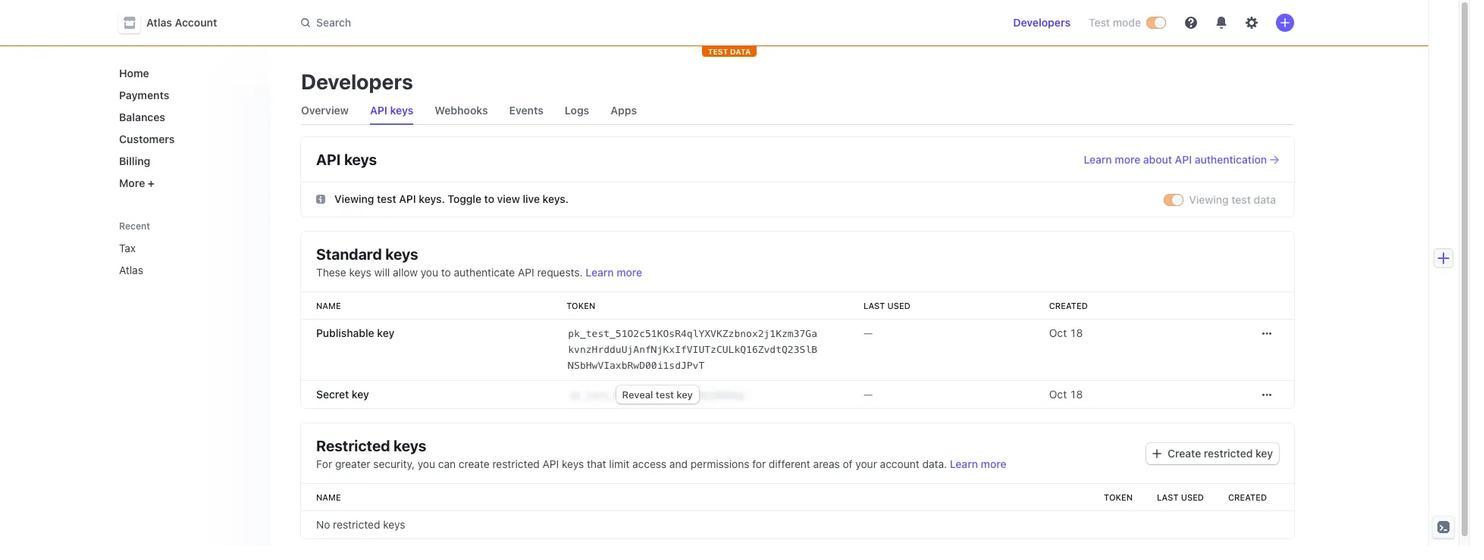 Task type: locate. For each thing, give the bounding box(es) containing it.
billing link
[[113, 149, 259, 174]]

test data
[[708, 47, 751, 56]]

api right overview
[[370, 104, 387, 117]]

1 oct from the top
[[1049, 326, 1067, 339]]

1 horizontal spatial developers
[[1013, 16, 1071, 29]]

learn more link
[[586, 266, 642, 279], [950, 458, 1007, 471]]

nsbhwviaxbrwd00i1sdjpvt
[[568, 360, 705, 371]]

viewing
[[334, 193, 374, 206], [1189, 193, 1229, 206]]

2 viewing from the left
[[1189, 193, 1229, 206]]

atlas for atlas account
[[146, 16, 172, 29]]

home link
[[113, 61, 259, 86]]

atlas for atlas
[[119, 264, 143, 277]]

0 vertical spatial used
[[888, 301, 911, 311]]

permissions
[[691, 458, 750, 471]]

requests.
[[537, 266, 583, 279]]

oct 18 for secret key
[[1049, 388, 1083, 401]]

0 horizontal spatial atlas
[[119, 264, 143, 277]]

mode
[[1113, 16, 1141, 29]]

0 horizontal spatial created
[[1049, 301, 1088, 311]]

0 vertical spatial last used
[[864, 301, 911, 311]]

Search search field
[[292, 9, 720, 37]]

1 vertical spatial more
[[617, 266, 642, 279]]

0 vertical spatial you
[[421, 266, 438, 279]]

developers left test
[[1013, 16, 1071, 29]]

restricted
[[316, 437, 390, 455]]

reveal
[[622, 389, 653, 401]]

oct for secret key
[[1049, 388, 1067, 401]]

last used
[[864, 301, 911, 311], [1157, 493, 1204, 502]]

1 vertical spatial —
[[864, 388, 873, 401]]

keys left webhooks
[[390, 104, 413, 117]]

atlas account
[[146, 16, 217, 29]]

api left requests. at left
[[518, 266, 534, 279]]

greater
[[335, 458, 371, 471]]

your
[[856, 458, 877, 471]]

test right reveal
[[656, 389, 674, 401]]

1 vertical spatial oct
[[1049, 388, 1067, 401]]

0 vertical spatial oct
[[1049, 326, 1067, 339]]

developers inside "link"
[[1013, 16, 1071, 29]]

token
[[567, 301, 595, 311], [1104, 493, 1133, 502]]

learn more link right data.
[[950, 458, 1007, 471]]

viewing for viewing test api keys. toggle to view live keys.
[[334, 193, 374, 206]]

publishable
[[316, 326, 374, 339]]

1 horizontal spatial token
[[1104, 493, 1133, 502]]

create restricted key
[[1168, 447, 1273, 460]]

events
[[509, 104, 544, 117]]

0 vertical spatial svg image
[[316, 195, 325, 204]]

svg image
[[316, 195, 325, 204], [1263, 329, 1272, 338], [1263, 390, 1272, 400]]

test left data
[[1232, 193, 1251, 206]]

keys. right live
[[543, 193, 569, 206]]

0 horizontal spatial keys.
[[419, 193, 445, 206]]

limit
[[609, 458, 630, 471]]

1 18 from the top
[[1070, 326, 1083, 339]]

you inside 'standard keys these keys will allow you to authenticate api requests. learn more'
[[421, 266, 438, 279]]

oct for publishable key
[[1049, 326, 1067, 339]]

of
[[843, 458, 853, 471]]

2 18 from the top
[[1070, 388, 1083, 401]]

more
[[1115, 153, 1141, 166], [617, 266, 642, 279], [981, 458, 1007, 471]]

atlas inside button
[[146, 16, 172, 29]]

0 horizontal spatial learn
[[586, 266, 614, 279]]

more right requests. at left
[[617, 266, 642, 279]]

tab list containing overview
[[295, 97, 1294, 125]]

keys inside api keys link
[[390, 104, 413, 117]]

1 vertical spatial last
[[1157, 493, 1179, 502]]

1 vertical spatial atlas
[[119, 264, 143, 277]]

0 vertical spatial to
[[484, 193, 494, 206]]

1 horizontal spatial restricted
[[492, 458, 540, 471]]

learn left 'about'
[[1084, 153, 1112, 166]]

0 vertical spatial learn more link
[[586, 266, 642, 279]]

1 vertical spatial svg image
[[1263, 329, 1272, 338]]

2 horizontal spatial restricted
[[1204, 447, 1253, 460]]

api inside "tab list"
[[370, 104, 387, 117]]

1 vertical spatial learn
[[586, 266, 614, 279]]

test inside button
[[656, 389, 674, 401]]

tab list
[[295, 97, 1294, 125]]

1 horizontal spatial keys.
[[543, 193, 569, 206]]

—
[[864, 326, 873, 339], [864, 388, 873, 401]]

0 vertical spatial last
[[864, 301, 885, 311]]

api left that
[[543, 458, 559, 471]]

1 horizontal spatial viewing
[[1189, 193, 1229, 206]]

more right data.
[[981, 458, 1007, 471]]

developers up overview
[[301, 69, 413, 94]]

1 horizontal spatial test
[[656, 389, 674, 401]]

developers
[[1013, 16, 1071, 29], [301, 69, 413, 94]]

used
[[888, 301, 911, 311], [1181, 493, 1204, 502]]

1 vertical spatial last used
[[1157, 493, 1204, 502]]

1 viewing from the left
[[334, 193, 374, 206]]

learn more link for restricted keys
[[950, 458, 1007, 471]]

apps link
[[605, 100, 643, 121]]

1 name from the top
[[316, 301, 341, 311]]

2 horizontal spatial test
[[1232, 193, 1251, 206]]

keys. left toggle
[[419, 193, 445, 206]]

0 vertical spatial developers
[[1013, 16, 1071, 29]]

developers link
[[1007, 11, 1077, 35]]

atlas link
[[113, 258, 237, 283]]

1 horizontal spatial more
[[981, 458, 1007, 471]]

to
[[484, 193, 494, 206], [441, 266, 451, 279]]

0 vertical spatial atlas
[[146, 16, 172, 29]]

recent navigation links element
[[104, 214, 271, 283]]

kvnzhrdduujanfnjkxifviutzculkq16zvdtq23slb
[[568, 344, 817, 355]]

logs link
[[559, 100, 595, 121]]

1 oct 18 from the top
[[1049, 326, 1083, 339]]

0 horizontal spatial developers
[[301, 69, 413, 94]]

1 vertical spatial name
[[316, 493, 341, 502]]

1 horizontal spatial last
[[1157, 493, 1179, 502]]

api
[[370, 104, 387, 117], [316, 151, 341, 168], [1175, 153, 1192, 166], [399, 193, 416, 206], [518, 266, 534, 279], [543, 458, 559, 471]]

can
[[438, 458, 456, 471]]

atlas inside recent element
[[119, 264, 143, 277]]

1 — from the top
[[864, 326, 873, 339]]

oct 18
[[1049, 326, 1083, 339], [1049, 388, 1083, 401]]

customers
[[119, 133, 175, 146]]

learn
[[1084, 153, 1112, 166], [586, 266, 614, 279], [950, 458, 978, 471]]

restricted for key
[[1204, 447, 1253, 460]]

key inside button
[[677, 389, 693, 401]]

standard
[[316, 245, 382, 263]]

view
[[497, 193, 520, 206]]

more left 'about'
[[1115, 153, 1141, 166]]

viewing down authentication
[[1189, 193, 1229, 206]]

1 vertical spatial token
[[1104, 493, 1133, 502]]

and
[[669, 458, 688, 471]]

2 vertical spatial learn
[[950, 458, 978, 471]]

0 horizontal spatial last used
[[864, 301, 911, 311]]

test up the standard at the top left
[[377, 193, 396, 206]]

test
[[1089, 16, 1110, 29]]

— for publishable key
[[864, 326, 873, 339]]

2 horizontal spatial learn
[[1084, 153, 1112, 166]]

balances
[[119, 111, 165, 124]]

keys
[[390, 104, 413, 117], [344, 151, 377, 168], [385, 245, 418, 263], [349, 266, 371, 279], [394, 437, 426, 455], [562, 458, 584, 471], [383, 518, 405, 531]]

0 vertical spatial token
[[567, 301, 595, 311]]

restricted keys for greater security, you can create restricted api keys that limit access and permissions for different areas of your account data. learn more
[[316, 437, 1007, 471]]

0 horizontal spatial learn more link
[[586, 266, 642, 279]]

overview
[[301, 104, 349, 117]]

0 vertical spatial name
[[316, 301, 341, 311]]

— for secret key
[[864, 388, 873, 401]]

name up publishable
[[316, 301, 341, 311]]

atlas
[[146, 16, 172, 29], [119, 264, 143, 277]]

name
[[316, 301, 341, 311], [316, 493, 341, 502]]

1 keys. from the left
[[419, 193, 445, 206]]

1 vertical spatial 18
[[1070, 388, 1083, 401]]

no restricted keys
[[316, 518, 405, 531]]

0 vertical spatial —
[[864, 326, 873, 339]]

0 vertical spatial 18
[[1070, 326, 1083, 339]]

18
[[1070, 326, 1083, 339], [1070, 388, 1083, 401]]

0 vertical spatial learn
[[1084, 153, 1112, 166]]

1 vertical spatial api keys
[[316, 151, 377, 168]]

account
[[880, 458, 920, 471]]

learn more about api authentication
[[1084, 153, 1267, 166]]

data
[[730, 47, 751, 56]]

0 horizontal spatial token
[[567, 301, 595, 311]]

to left view
[[484, 193, 494, 206]]

1 horizontal spatial last used
[[1157, 493, 1204, 502]]

1 horizontal spatial created
[[1228, 493, 1267, 502]]

0 horizontal spatial more
[[617, 266, 642, 279]]

0 horizontal spatial test
[[377, 193, 396, 206]]

search
[[316, 16, 351, 29]]

0 vertical spatial oct 18
[[1049, 326, 1083, 339]]

help image
[[1185, 17, 1197, 29]]

1 horizontal spatial learn
[[950, 458, 978, 471]]

atlas down tax
[[119, 264, 143, 277]]

api inside "restricted keys for greater security, you can create restricted api keys that limit access and permissions for different areas of your account data. learn more"
[[543, 458, 559, 471]]

1 vertical spatial oct 18
[[1049, 388, 1083, 401]]

keys up allow
[[385, 245, 418, 263]]

atlas left account
[[146, 16, 172, 29]]

1 vertical spatial you
[[418, 458, 435, 471]]

0 vertical spatial more
[[1115, 153, 1141, 166]]

1 horizontal spatial atlas
[[146, 16, 172, 29]]

api keys right overview
[[370, 104, 413, 117]]

0 horizontal spatial last
[[864, 301, 885, 311]]

2 vertical spatial more
[[981, 458, 1007, 471]]

overview link
[[295, 100, 355, 121]]

created
[[1049, 301, 1088, 311], [1228, 493, 1267, 502]]

1 horizontal spatial learn more link
[[950, 458, 1007, 471]]

0 horizontal spatial used
[[888, 301, 911, 311]]

test
[[377, 193, 396, 206], [1232, 193, 1251, 206], [656, 389, 674, 401]]

0 horizontal spatial restricted
[[333, 518, 380, 531]]

name up no
[[316, 493, 341, 502]]

learn right requests. at left
[[586, 266, 614, 279]]

you left can
[[418, 458, 435, 471]]

2 oct from the top
[[1049, 388, 1067, 401]]

learn more link right requests. at left
[[586, 266, 642, 279]]

billing
[[119, 155, 150, 168]]

1 vertical spatial used
[[1181, 493, 1204, 502]]

0 horizontal spatial to
[[441, 266, 451, 279]]

you
[[421, 266, 438, 279], [418, 458, 435, 471]]

restricted for keys
[[333, 518, 380, 531]]

0 vertical spatial created
[[1049, 301, 1088, 311]]

1 vertical spatial to
[[441, 266, 451, 279]]

keys left that
[[562, 458, 584, 471]]

you right allow
[[421, 266, 438, 279]]

2 oct 18 from the top
[[1049, 388, 1083, 401]]

authentication
[[1195, 153, 1267, 166]]

2 — from the top
[[864, 388, 873, 401]]

webhooks
[[435, 104, 488, 117]]

viewing for viewing test data
[[1189, 193, 1229, 206]]

learn right data.
[[950, 458, 978, 471]]

apps
[[611, 104, 637, 117]]

api left toggle
[[399, 193, 416, 206]]

1 vertical spatial learn more link
[[950, 458, 1007, 471]]

authenticate
[[454, 266, 515, 279]]

viewing up the standard at the top left
[[334, 193, 374, 206]]

restricted inside "restricted keys for greater security, you can create restricted api keys that limit access and permissions for different areas of your account data. learn more"
[[492, 458, 540, 471]]

viewing test data
[[1189, 193, 1276, 206]]

to left the authenticate
[[441, 266, 451, 279]]

api keys
[[370, 104, 413, 117], [316, 151, 377, 168]]

0 horizontal spatial viewing
[[334, 193, 374, 206]]

pk_test_51o2c51kosr4qlyxvkzzbnox2j1kzm37ga kvnzhrdduujanfnjkxifviutzculkq16zvdtq23slb nsbhwviaxbrwd00i1sdjpvt
[[568, 328, 817, 371]]

atlas account button
[[119, 12, 232, 33]]

api keys down overview "link"
[[316, 151, 377, 168]]

2 vertical spatial svg image
[[1263, 390, 1272, 400]]



Task type: describe. For each thing, give the bounding box(es) containing it.
logs
[[565, 104, 589, 117]]

+
[[148, 177, 155, 190]]

create restricted key link
[[1147, 443, 1279, 464]]

that
[[587, 458, 606, 471]]

viewing test api keys. toggle to view live keys.
[[334, 193, 569, 206]]

balances link
[[113, 105, 259, 130]]

recent element
[[104, 236, 271, 283]]

more inside "restricted keys for greater security, you can create restricted api keys that limit access and permissions for different areas of your account data. learn more"
[[981, 458, 1007, 471]]

you inside "restricted keys for greater security, you can create restricted api keys that limit access and permissions for different areas of your account data. learn more"
[[418, 458, 435, 471]]

publishable key
[[316, 326, 395, 339]]

data.
[[922, 458, 947, 471]]

events link
[[503, 100, 550, 121]]

allow
[[393, 266, 418, 279]]

svg image for secret key
[[1263, 390, 1272, 400]]

more +
[[119, 177, 155, 190]]

learn more link for standard keys
[[586, 266, 642, 279]]

to inside 'standard keys these keys will allow you to authenticate api requests. learn more'
[[441, 266, 451, 279]]

security,
[[373, 458, 415, 471]]

learn more about api authentication link
[[1084, 152, 1279, 168]]

api inside 'standard keys these keys will allow you to authenticate api requests. learn more'
[[518, 266, 534, 279]]

svg image for publishable key
[[1263, 329, 1272, 338]]

18 for publishable key
[[1070, 326, 1083, 339]]

1 horizontal spatial to
[[484, 193, 494, 206]]

about
[[1143, 153, 1172, 166]]

2 horizontal spatial more
[[1115, 153, 1141, 166]]

keys down the standard at the top left
[[349, 266, 371, 279]]

for
[[752, 458, 766, 471]]

pk_test_51o2c51kosr4qlyxvkzzbnox2j1kzm37ga kvnzhrdduujanfnjkxifviutzculkq16zvdtq23slb nsbhwviaxbrwd00i1sdjpvt button
[[567, 324, 820, 375]]

standard keys these keys will allow you to authenticate api requests. learn more
[[316, 245, 642, 279]]

svg image
[[1153, 449, 1162, 458]]

secret key
[[316, 388, 369, 401]]

customers link
[[113, 127, 259, 152]]

pk_test_51o2c51kosr4qlyxvkzzbnox2j1kzm37ga
[[568, 328, 817, 339]]

0 vertical spatial api keys
[[370, 104, 413, 117]]

learn inside "restricted keys for greater security, you can create restricted api keys that limit access and permissions for different areas of your account data. learn more"
[[950, 458, 978, 471]]

1 vertical spatial created
[[1228, 493, 1267, 502]]

keys down the security,
[[383, 518, 405, 531]]

access
[[632, 458, 667, 471]]

account
[[175, 16, 217, 29]]

toggle
[[448, 193, 482, 206]]

2 keys. from the left
[[543, 193, 569, 206]]

keys up the security,
[[394, 437, 426, 455]]

live
[[523, 193, 540, 206]]

these
[[316, 266, 346, 279]]

api down overview "link"
[[316, 151, 341, 168]]

create
[[1168, 447, 1201, 460]]

for
[[316, 458, 332, 471]]

payments link
[[113, 83, 259, 108]]

Search text field
[[292, 9, 720, 37]]

core navigation links element
[[113, 61, 259, 196]]

tax link
[[113, 236, 237, 261]]

api keys link
[[364, 100, 420, 121]]

more
[[119, 177, 145, 190]]

1 vertical spatial developers
[[301, 69, 413, 94]]

keys down api keys link
[[344, 151, 377, 168]]

home
[[119, 67, 149, 80]]

test for api
[[377, 193, 396, 206]]

1 horizontal spatial used
[[1181, 493, 1204, 502]]

secret
[[316, 388, 349, 401]]

recent
[[119, 221, 150, 232]]

webhooks link
[[429, 100, 494, 121]]

different
[[769, 458, 811, 471]]

areas
[[813, 458, 840, 471]]

create
[[459, 458, 490, 471]]

pin to navigation image
[[245, 264, 257, 276]]

test mode
[[1089, 16, 1141, 29]]

settings image
[[1246, 17, 1258, 29]]

18 for secret key
[[1070, 388, 1083, 401]]

data
[[1254, 193, 1276, 206]]

oct 18 for publishable key
[[1049, 326, 1083, 339]]

will
[[374, 266, 390, 279]]

reveal test key
[[622, 389, 693, 401]]

no
[[316, 518, 330, 531]]

test
[[708, 47, 728, 56]]

more inside 'standard keys these keys will allow you to authenticate api requests. learn more'
[[617, 266, 642, 279]]

reveal test key button
[[616, 386, 699, 404]]

tax
[[119, 242, 136, 255]]

test for data
[[1232, 193, 1251, 206]]

learn inside 'standard keys these keys will allow you to authenticate api requests. learn more'
[[586, 266, 614, 279]]

payments
[[119, 89, 169, 102]]

2 name from the top
[[316, 493, 341, 502]]

api right 'about'
[[1175, 153, 1192, 166]]

test for key
[[656, 389, 674, 401]]



Task type: vqa. For each thing, say whether or not it's contained in the screenshot.
svg icon in Create Restricted Key "link"
yes



